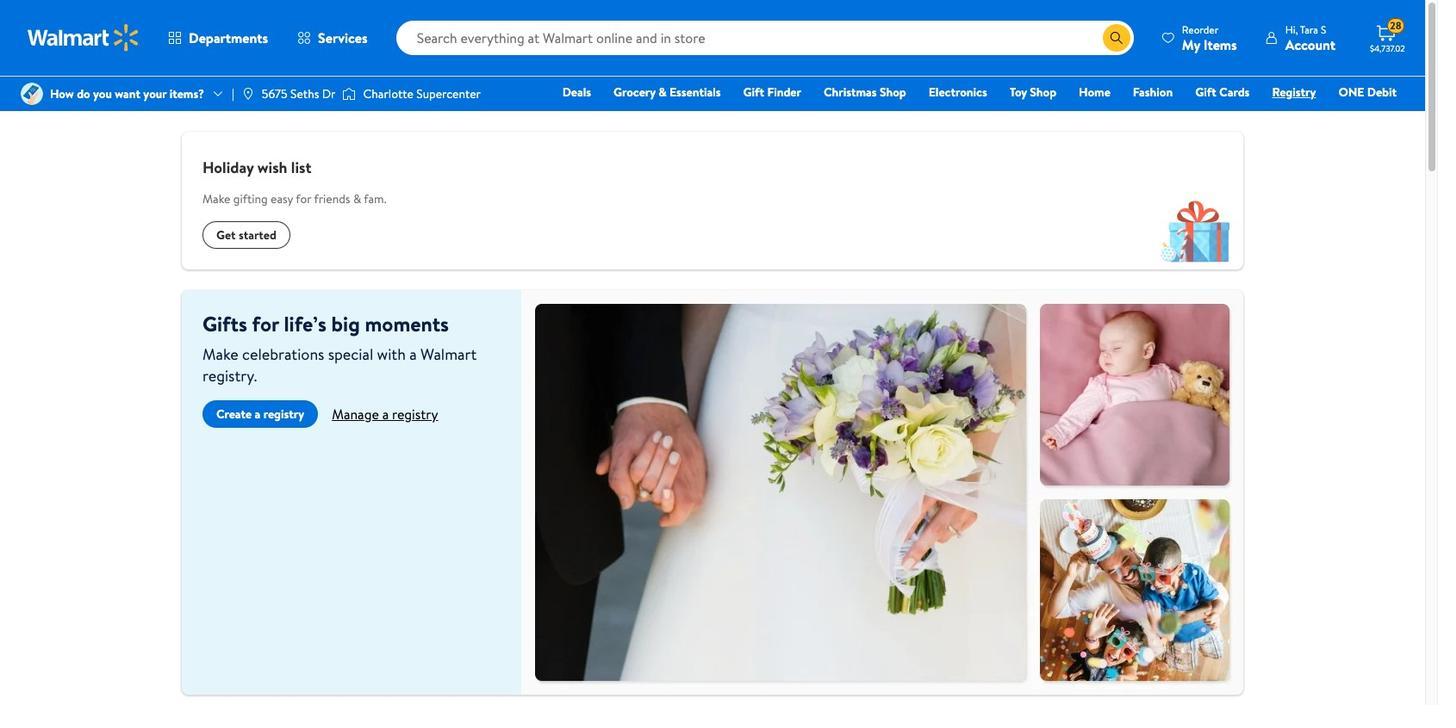 Task type: vqa. For each thing, say whether or not it's contained in the screenshot.
Get started
yes



Task type: describe. For each thing, give the bounding box(es) containing it.
gift finder
[[743, 84, 801, 101]]

registry.
[[203, 365, 257, 387]]

life's
[[284, 309, 326, 339]]

create a registry
[[216, 406, 304, 423]]

special
[[328, 344, 373, 365]]

0 horizontal spatial &
[[353, 190, 361, 208]]

deals
[[562, 84, 591, 101]]

walmart
[[421, 344, 477, 365]]

fashion
[[1133, 84, 1173, 101]]

moments
[[365, 309, 449, 339]]

my
[[1182, 35, 1200, 54]]

1 make from the top
[[203, 190, 230, 208]]

one debit walmart+
[[1339, 84, 1397, 125]]

deals link
[[555, 83, 599, 102]]

1 horizontal spatial &
[[659, 84, 667, 101]]

items
[[1204, 35, 1237, 54]]

$4,737.02
[[1370, 42, 1405, 54]]

charlotte
[[363, 85, 414, 103]]

items?
[[169, 85, 204, 103]]

manage
[[332, 405, 379, 424]]

walmart image
[[28, 24, 140, 52]]

gift cards link
[[1188, 83, 1258, 102]]

electronics link
[[921, 83, 995, 102]]

shop for christmas shop
[[880, 84, 906, 101]]

grocery
[[614, 84, 656, 101]]

manage a registry link
[[332, 405, 438, 424]]

started
[[239, 227, 277, 244]]

s
[[1321, 22, 1326, 37]]

essentials
[[670, 84, 721, 101]]

registry for create a registry
[[263, 406, 304, 423]]

search icon image
[[1110, 31, 1124, 45]]

departments
[[189, 28, 268, 47]]

gift cards
[[1195, 84, 1250, 101]]

tara
[[1300, 22, 1318, 37]]

home link
[[1071, 83, 1118, 102]]

want
[[115, 85, 140, 103]]

a for create a registry
[[255, 406, 261, 423]]

account
[[1285, 35, 1336, 54]]

supercenter
[[416, 85, 481, 103]]

for inside gifts for life's big moments make celebrations special with a walmart registry.
[[252, 309, 279, 339]]

with
[[377, 344, 406, 365]]

reorder my items
[[1182, 22, 1237, 54]]

cards
[[1219, 84, 1250, 101]]

fashion link
[[1125, 83, 1181, 102]]

 image for how do you want your items?
[[21, 83, 43, 105]]

celebrations
[[242, 344, 324, 365]]

toy shop link
[[1002, 83, 1064, 102]]

get
[[216, 227, 236, 244]]

get started
[[216, 227, 277, 244]]

gift finder link
[[736, 83, 809, 102]]



Task type: locate. For each thing, give the bounding box(es) containing it.
hi,
[[1285, 22, 1298, 37]]

for
[[296, 190, 311, 208], [252, 309, 279, 339]]

& right grocery
[[659, 84, 667, 101]]

services button
[[283, 17, 382, 59]]

2 registry from the left
[[263, 406, 304, 423]]

gift left cards
[[1195, 84, 1216, 101]]

one
[[1339, 84, 1364, 101]]

christmas shop link
[[816, 83, 914, 102]]

0 horizontal spatial gift
[[743, 84, 764, 101]]

registry link
[[1264, 83, 1324, 102]]

gift inside gift cards link
[[1195, 84, 1216, 101]]

2 make from the top
[[203, 344, 238, 365]]

1 horizontal spatial registry
[[392, 405, 438, 424]]

1 registry from the left
[[392, 405, 438, 424]]

gift
[[743, 84, 764, 101], [1195, 84, 1216, 101]]

for up celebrations
[[252, 309, 279, 339]]

gifts for life's big moments. make celebrations special with a walmart registry. create your registry. manage a registry. image
[[521, 290, 1243, 695]]

shop
[[880, 84, 906, 101], [1030, 84, 1057, 101]]

registry right create
[[263, 406, 304, 423]]

christmas shop
[[824, 84, 906, 101]]

2 horizontal spatial a
[[409, 344, 417, 365]]

hi, tara s account
[[1285, 22, 1336, 54]]

gift left the finder
[[743, 84, 764, 101]]

create
[[216, 406, 252, 423]]

seths
[[290, 85, 319, 103]]

&
[[659, 84, 667, 101], [353, 190, 361, 208]]

finder
[[767, 84, 801, 101]]

0 vertical spatial make
[[203, 190, 230, 208]]

departments button
[[153, 17, 283, 59]]

a inside button
[[255, 406, 261, 423]]

Walmart Site-Wide search field
[[396, 21, 1134, 55]]

make
[[203, 190, 230, 208], [203, 344, 238, 365]]

make inside gifts for life's big moments make celebrations special with a walmart registry.
[[203, 344, 238, 365]]

walmart+ link
[[1338, 107, 1405, 126]]

a inside gifts for life's big moments make celebrations special with a walmart registry.
[[409, 344, 417, 365]]

 image left how
[[21, 83, 43, 105]]

holiday wish list. make gifting easy for friends & fam. get started. image
[[1149, 175, 1243, 270]]

a
[[409, 344, 417, 365], [382, 405, 389, 424], [255, 406, 261, 423]]

a for manage a registry
[[382, 405, 389, 424]]

shop right christmas
[[880, 84, 906, 101]]

list
[[291, 157, 311, 178]]

friends
[[314, 190, 350, 208]]

manage a registry
[[332, 405, 438, 424]]

1 vertical spatial make
[[203, 344, 238, 365]]

 image for charlotte supercenter
[[342, 85, 356, 103]]

shop right toy on the top of page
[[1030, 84, 1057, 101]]

christmas
[[824, 84, 877, 101]]

2 shop from the left
[[1030, 84, 1057, 101]]

make down holiday
[[203, 190, 230, 208]]

fam.
[[364, 190, 386, 208]]

easy
[[271, 190, 293, 208]]

shop for toy shop
[[1030, 84, 1057, 101]]

grocery & essentials
[[614, 84, 721, 101]]

gift inside gift finder 'link'
[[743, 84, 764, 101]]

 image
[[21, 83, 43, 105], [342, 85, 356, 103]]

0 horizontal spatial a
[[255, 406, 261, 423]]

gifts
[[203, 309, 247, 339]]

0 horizontal spatial shop
[[880, 84, 906, 101]]

big
[[331, 309, 360, 339]]

 image
[[241, 87, 255, 101]]

home
[[1079, 84, 1111, 101]]

 image right dr
[[342, 85, 356, 103]]

registry right manage
[[392, 405, 438, 424]]

reorder
[[1182, 22, 1219, 37]]

how
[[50, 85, 74, 103]]

1 shop from the left
[[880, 84, 906, 101]]

0 horizontal spatial  image
[[21, 83, 43, 105]]

1 vertical spatial &
[[353, 190, 361, 208]]

a right create
[[255, 406, 261, 423]]

charlotte supercenter
[[363, 85, 481, 103]]

walmart+
[[1345, 108, 1397, 125]]

1 horizontal spatial a
[[382, 405, 389, 424]]

electronics
[[929, 84, 987, 101]]

28
[[1390, 18, 1402, 33]]

how do you want your items?
[[50, 85, 204, 103]]

1 horizontal spatial gift
[[1195, 84, 1216, 101]]

a right with
[[409, 344, 417, 365]]

dr
[[322, 85, 336, 103]]

& left fam.
[[353, 190, 361, 208]]

a right manage
[[382, 405, 389, 424]]

wish
[[257, 157, 287, 178]]

gift for gift finder
[[743, 84, 764, 101]]

gift for gift cards
[[1195, 84, 1216, 101]]

Search search field
[[396, 21, 1134, 55]]

do
[[77, 85, 90, 103]]

your
[[143, 85, 167, 103]]

1 gift from the left
[[743, 84, 764, 101]]

toy shop
[[1010, 84, 1057, 101]]

make gifting easy for friends & fam.
[[203, 190, 386, 208]]

grocery & essentials link
[[606, 83, 729, 102]]

1 horizontal spatial for
[[296, 190, 311, 208]]

gifting
[[233, 190, 268, 208]]

1 horizontal spatial shop
[[1030, 84, 1057, 101]]

0 vertical spatial &
[[659, 84, 667, 101]]

make down gifts
[[203, 344, 238, 365]]

get started button
[[203, 221, 290, 249]]

1 horizontal spatial  image
[[342, 85, 356, 103]]

holiday
[[203, 157, 254, 178]]

1 vertical spatial for
[[252, 309, 279, 339]]

for right easy
[[296, 190, 311, 208]]

one debit link
[[1331, 83, 1405, 102]]

services
[[318, 28, 368, 47]]

registry inside button
[[263, 406, 304, 423]]

0 horizontal spatial registry
[[263, 406, 304, 423]]

5675
[[262, 85, 288, 103]]

gifts for life's big moments make celebrations special with a walmart registry.
[[203, 309, 477, 387]]

registry
[[1272, 84, 1316, 101]]

5675 seths dr
[[262, 85, 336, 103]]

|
[[232, 85, 234, 103]]

create a registry button
[[203, 401, 318, 428]]

0 horizontal spatial for
[[252, 309, 279, 339]]

toy
[[1010, 84, 1027, 101]]

0 vertical spatial for
[[296, 190, 311, 208]]

debit
[[1367, 84, 1397, 101]]

registry for manage a registry
[[392, 405, 438, 424]]

registry
[[392, 405, 438, 424], [263, 406, 304, 423]]

you
[[93, 85, 112, 103]]

2 gift from the left
[[1195, 84, 1216, 101]]

holiday wish list
[[203, 157, 311, 178]]



